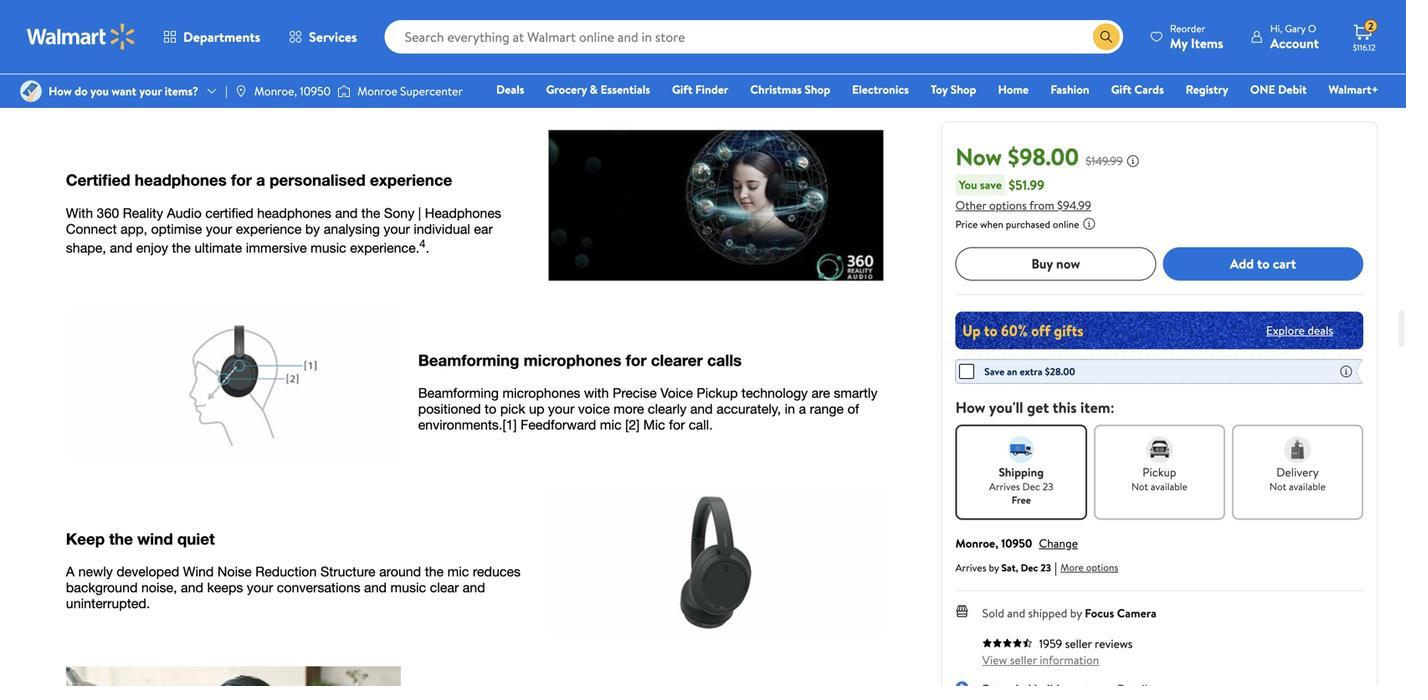 Task type: vqa. For each thing, say whether or not it's contained in the screenshot.
options to the bottom
yes



Task type: locate. For each thing, give the bounding box(es) containing it.
$116.12
[[1353, 42, 1376, 53]]

dec down the intent image for shipping at the bottom right of page
[[1023, 479, 1040, 494]]

available inside pickup not available
[[1151, 479, 1188, 494]]

available for pickup
[[1151, 479, 1188, 494]]

1 shop from the left
[[805, 81, 830, 98]]

arrives down the intent image for shipping at the bottom right of page
[[989, 479, 1020, 494]]

1 horizontal spatial how
[[956, 397, 986, 418]]

home
[[998, 81, 1029, 98]]

more
[[1061, 560, 1084, 575]]

1 horizontal spatial by
[[1070, 605, 1082, 621]]

toy
[[931, 81, 948, 98]]

not down "intent image for pickup"
[[1132, 479, 1148, 494]]

shipping arrives dec 23 free
[[989, 464, 1053, 507]]

Save an extra $28.00 checkbox
[[959, 364, 974, 379]]

0 horizontal spatial how
[[49, 83, 72, 99]]

 image left do
[[20, 80, 42, 102]]

more information on savings image
[[1340, 365, 1353, 378]]

gift left finder
[[672, 81, 693, 98]]

arrives left sat, at the right bottom
[[956, 561, 987, 575]]

0 vertical spatial 10950
[[300, 83, 331, 99]]

0 vertical spatial 23
[[1043, 479, 1053, 494]]

not inside pickup not available
[[1132, 479, 1148, 494]]

available down "intent image for pickup"
[[1151, 479, 1188, 494]]

0 horizontal spatial  image
[[20, 80, 42, 102]]

walmart image
[[27, 23, 136, 50]]

1 vertical spatial arrives
[[956, 561, 987, 575]]

how for how you'll get this item:
[[956, 397, 986, 418]]

shop right christmas
[[805, 81, 830, 98]]

gift finder
[[672, 81, 729, 98]]

23 right the free
[[1043, 479, 1053, 494]]

hi, gary o account
[[1270, 21, 1319, 52]]

23 inside arrives by sat, dec 23 | more options
[[1041, 561, 1051, 575]]

2 not from the left
[[1270, 479, 1287, 494]]

| left more at the right of the page
[[1055, 559, 1057, 577]]

available inside delivery not available
[[1289, 479, 1326, 494]]

1 vertical spatial dec
[[1021, 561, 1038, 575]]

seller down 4.267 stars out of 5, based on 1959 seller reviews element
[[1010, 652, 1037, 668]]

2 shop from the left
[[951, 81, 976, 98]]

monroe, up arrives by sat, dec 23 | more options
[[956, 535, 998, 551]]

|
[[225, 83, 228, 99], [1055, 559, 1057, 577]]

how do you want your items?
[[49, 83, 198, 99]]

not down intent image for delivery
[[1270, 479, 1287, 494]]

gary
[[1285, 21, 1306, 36]]

monroe, down services popup button
[[254, 83, 297, 99]]

10950 down services popup button
[[300, 83, 331, 99]]

1 vertical spatial how
[[956, 397, 986, 418]]

extra
[[1020, 364, 1043, 379]]

by left focus
[[1070, 605, 1082, 621]]

1 vertical spatial |
[[1055, 559, 1057, 577]]

1959 seller reviews
[[1039, 636, 1133, 652]]

 image
[[20, 80, 42, 102], [234, 85, 248, 98]]

view seller information
[[982, 652, 1099, 668]]

toy shop link
[[923, 80, 984, 98]]

items
[[1191, 34, 1224, 52]]

how you'll get this item:
[[956, 397, 1115, 418]]

other
[[956, 197, 986, 213]]

2
[[1368, 19, 1374, 33]]

1 horizontal spatial not
[[1270, 479, 1287, 494]]

you save $51.99 other options from $94.99
[[956, 176, 1091, 213]]

dec right sat, at the right bottom
[[1021, 561, 1038, 575]]

gift for gift finder
[[672, 81, 693, 98]]

23
[[1043, 479, 1053, 494], [1041, 561, 1051, 575]]

options inside arrives by sat, dec 23 | more options
[[1086, 560, 1119, 575]]

home link
[[991, 80, 1036, 98]]

save
[[980, 176, 1002, 193]]

arrives inside arrives by sat, dec 23 | more options
[[956, 561, 987, 575]]

from
[[1030, 197, 1055, 213]]

view
[[982, 652, 1007, 668]]

price when purchased online
[[956, 217, 1079, 231]]

10950
[[300, 83, 331, 99], [1001, 535, 1032, 551]]

how
[[49, 83, 72, 99], [956, 397, 986, 418]]

and
[[1007, 605, 1026, 621]]

1 horizontal spatial options
[[1086, 560, 1119, 575]]

save an extra $28.00
[[985, 364, 1075, 379]]

registry
[[1186, 81, 1229, 98]]

Search search field
[[385, 20, 1123, 54]]

debit
[[1278, 81, 1307, 98]]

0 vertical spatial options
[[989, 197, 1027, 213]]

1 horizontal spatial  image
[[234, 85, 248, 98]]

1 vertical spatial options
[[1086, 560, 1119, 575]]

1 horizontal spatial arrives
[[989, 479, 1020, 494]]

intent image for delivery image
[[1284, 436, 1311, 463]]

monroe,
[[254, 83, 297, 99], [956, 535, 998, 551]]

0 horizontal spatial seller
[[1010, 652, 1037, 668]]

0 horizontal spatial gift
[[672, 81, 693, 98]]

learn more about strikethrough prices image
[[1126, 154, 1140, 168]]

departments button
[[149, 17, 275, 57]]

shop right toy
[[951, 81, 976, 98]]

0 horizontal spatial monroe,
[[254, 83, 297, 99]]

0 horizontal spatial 10950
[[300, 83, 331, 99]]

0 horizontal spatial available
[[1151, 479, 1188, 494]]

one
[[1250, 81, 1275, 98]]

buy
[[1032, 255, 1053, 273]]

deals
[[1308, 322, 1333, 339]]

view seller information link
[[982, 652, 1099, 668]]

0 vertical spatial |
[[225, 83, 228, 99]]

registry link
[[1178, 80, 1236, 98]]

seller right 1959
[[1065, 636, 1092, 652]]

1 available from the left
[[1151, 479, 1188, 494]]

1 gift from the left
[[672, 81, 693, 98]]

options right more at the right of the page
[[1086, 560, 1119, 575]]

not for pickup
[[1132, 479, 1148, 494]]

by left sat, at the right bottom
[[989, 561, 999, 575]]

seller for view
[[1010, 652, 1037, 668]]

1 horizontal spatial gift
[[1111, 81, 1132, 98]]

23 inside the shipping arrives dec 23 free
[[1043, 479, 1053, 494]]

sat,
[[1002, 561, 1018, 575]]

up to sixty percent off deals. shop now. image
[[956, 312, 1364, 349]]

1 horizontal spatial seller
[[1065, 636, 1092, 652]]

add to cart
[[1230, 255, 1296, 273]]

0 horizontal spatial not
[[1132, 479, 1148, 494]]

1 vertical spatial monroe,
[[956, 535, 998, 551]]

23 left more at the right of the page
[[1041, 561, 1051, 575]]

0 horizontal spatial options
[[989, 197, 1027, 213]]

reviews
[[1095, 636, 1133, 652]]

available down intent image for delivery
[[1289, 479, 1326, 494]]

1 not from the left
[[1132, 479, 1148, 494]]

when
[[980, 217, 1004, 231]]

 image
[[337, 83, 351, 100]]

 image left monroe, 10950
[[234, 85, 248, 98]]

0 horizontal spatial arrives
[[956, 561, 987, 575]]

shop inside 'link'
[[951, 81, 976, 98]]

1 horizontal spatial 10950
[[1001, 535, 1032, 551]]

gift cards link
[[1104, 80, 1172, 98]]

arrives by sat, dec 23 | more options
[[956, 559, 1119, 577]]

gift left the cards
[[1111, 81, 1132, 98]]

2 available from the left
[[1289, 479, 1326, 494]]

buy now button
[[956, 247, 1156, 281]]

now $98.00
[[956, 140, 1079, 173]]

how left you'll
[[956, 397, 986, 418]]

christmas shop link
[[743, 80, 838, 98]]

price
[[956, 217, 978, 231]]

intent image for pickup image
[[1146, 436, 1173, 463]]

1 vertical spatial by
[[1070, 605, 1082, 621]]

$149.99
[[1086, 153, 1123, 169]]

save
[[985, 364, 1005, 379]]

how left do
[[49, 83, 72, 99]]

| right items?
[[225, 83, 228, 99]]

available
[[1151, 479, 1188, 494], [1289, 479, 1326, 494]]

available for delivery
[[1289, 479, 1326, 494]]

grocery
[[546, 81, 587, 98]]

you'll
[[989, 397, 1023, 418]]

2 gift from the left
[[1111, 81, 1132, 98]]

monroe, for monroe, 10950
[[254, 83, 297, 99]]

10950 for monroe, 10950 change
[[1001, 535, 1032, 551]]

1 horizontal spatial shop
[[951, 81, 976, 98]]

to
[[1257, 255, 1270, 273]]

sold
[[982, 605, 1004, 621]]

add
[[1230, 255, 1254, 273]]

one debit
[[1250, 81, 1307, 98]]

christmas shop
[[750, 81, 830, 98]]

electronics link
[[845, 80, 917, 98]]

0 horizontal spatial shop
[[805, 81, 830, 98]]

reorder
[[1170, 21, 1206, 36]]

gift
[[672, 81, 693, 98], [1111, 81, 1132, 98]]

gift cards
[[1111, 81, 1164, 98]]

this
[[1053, 397, 1077, 418]]

0 vertical spatial arrives
[[989, 479, 1020, 494]]

1 horizontal spatial available
[[1289, 479, 1326, 494]]

toy shop
[[931, 81, 976, 98]]

0 vertical spatial dec
[[1023, 479, 1040, 494]]

0 horizontal spatial |
[[225, 83, 228, 99]]

0 vertical spatial monroe,
[[254, 83, 297, 99]]

not inside delivery not available
[[1270, 479, 1287, 494]]

shop for toy shop
[[951, 81, 976, 98]]

grocery & essentials link
[[539, 80, 658, 98]]

0 vertical spatial how
[[49, 83, 72, 99]]

you
[[90, 83, 109, 99]]

1 vertical spatial 23
[[1041, 561, 1051, 575]]

dec
[[1023, 479, 1040, 494], [1021, 561, 1038, 575]]

0 horizontal spatial by
[[989, 561, 999, 575]]

do
[[75, 83, 88, 99]]

an
[[1007, 364, 1017, 379]]

10950 up sat, at the right bottom
[[1001, 535, 1032, 551]]

options up price when purchased online
[[989, 197, 1027, 213]]

0 vertical spatial by
[[989, 561, 999, 575]]

1 vertical spatial 10950
[[1001, 535, 1032, 551]]

1 horizontal spatial monroe,
[[956, 535, 998, 551]]



Task type: describe. For each thing, give the bounding box(es) containing it.
add to cart button
[[1163, 247, 1364, 281]]

items?
[[165, 83, 198, 99]]

grocery & essentials
[[546, 81, 650, 98]]

other options from $94.99 button
[[956, 197, 1091, 213]]

by inside arrives by sat, dec 23 | more options
[[989, 561, 999, 575]]

shipping
[[999, 464, 1044, 480]]

now
[[1056, 255, 1080, 273]]

10950 for monroe, 10950
[[300, 83, 331, 99]]

shipped
[[1028, 605, 1067, 621]]

walmart+
[[1329, 81, 1379, 98]]

monroe, 10950 change
[[956, 535, 1078, 551]]

how for how do you want your items?
[[49, 83, 72, 99]]

essentials
[[601, 81, 650, 98]]

shop for christmas shop
[[805, 81, 830, 98]]

 image for monroe, 10950
[[234, 85, 248, 98]]

services
[[309, 28, 357, 46]]

want
[[112, 83, 136, 99]]

$98.00
[[1008, 140, 1079, 173]]

more options button
[[1061, 560, 1119, 575]]

search icon image
[[1100, 30, 1113, 44]]

intent image for shipping image
[[1008, 436, 1035, 463]]

 image for how do you want your items?
[[20, 80, 42, 102]]

online
[[1053, 217, 1079, 231]]

monroe, 10950
[[254, 83, 331, 99]]

cards
[[1135, 81, 1164, 98]]

legal information image
[[1083, 217, 1096, 230]]

hi,
[[1270, 21, 1283, 36]]

free
[[1012, 493, 1031, 507]]

walmart+ link
[[1321, 80, 1386, 98]]

services button
[[275, 17, 371, 57]]

gift finder link
[[665, 80, 736, 98]]

monroe supercenter
[[358, 83, 463, 99]]

supercenter
[[400, 83, 463, 99]]

o
[[1308, 21, 1316, 36]]

Walmart Site-Wide search field
[[385, 20, 1123, 54]]

options inside the you save $51.99 other options from $94.99
[[989, 197, 1027, 213]]

information
[[1040, 652, 1099, 668]]

you
[[959, 176, 977, 193]]

monroe
[[358, 83, 397, 99]]

your
[[139, 83, 162, 99]]

pickup
[[1143, 464, 1176, 480]]

my
[[1170, 34, 1188, 52]]

save an extra $28.00 element
[[959, 363, 1075, 380]]

one debit link
[[1243, 80, 1314, 98]]

explore deals
[[1266, 322, 1333, 339]]

buy now
[[1032, 255, 1080, 273]]

dec inside the shipping arrives dec 23 free
[[1023, 479, 1040, 494]]

account
[[1270, 34, 1319, 52]]

gift for gift cards
[[1111, 81, 1132, 98]]

4.267 stars out of 5, based on 1959 seller reviews element
[[982, 638, 1033, 648]]

arrives inside the shipping arrives dec 23 free
[[989, 479, 1020, 494]]

dec inside arrives by sat, dec 23 | more options
[[1021, 561, 1038, 575]]

monroe, for monroe, 10950 change
[[956, 535, 998, 551]]

camera
[[1117, 605, 1157, 621]]

delivery not available
[[1270, 464, 1326, 494]]

1959
[[1039, 636, 1062, 652]]

$94.99
[[1057, 197, 1091, 213]]

$51.99
[[1009, 176, 1045, 194]]

explore deals link
[[1260, 316, 1340, 345]]

$28.00
[[1045, 364, 1075, 379]]

seller for 1959
[[1065, 636, 1092, 652]]

sold and shipped by focus camera
[[982, 605, 1157, 621]]

change
[[1039, 535, 1078, 551]]

pickup not available
[[1132, 464, 1188, 494]]

fashion
[[1051, 81, 1090, 98]]

departments
[[183, 28, 260, 46]]

&
[[590, 81, 598, 98]]

purchased
[[1006, 217, 1050, 231]]

christmas
[[750, 81, 802, 98]]

change button
[[1039, 535, 1078, 551]]

electronics
[[852, 81, 909, 98]]

finder
[[695, 81, 729, 98]]

explore
[[1266, 322, 1305, 339]]

not for delivery
[[1270, 479, 1287, 494]]

cart
[[1273, 255, 1296, 273]]

1 horizontal spatial |
[[1055, 559, 1057, 577]]

deals
[[496, 81, 524, 98]]



